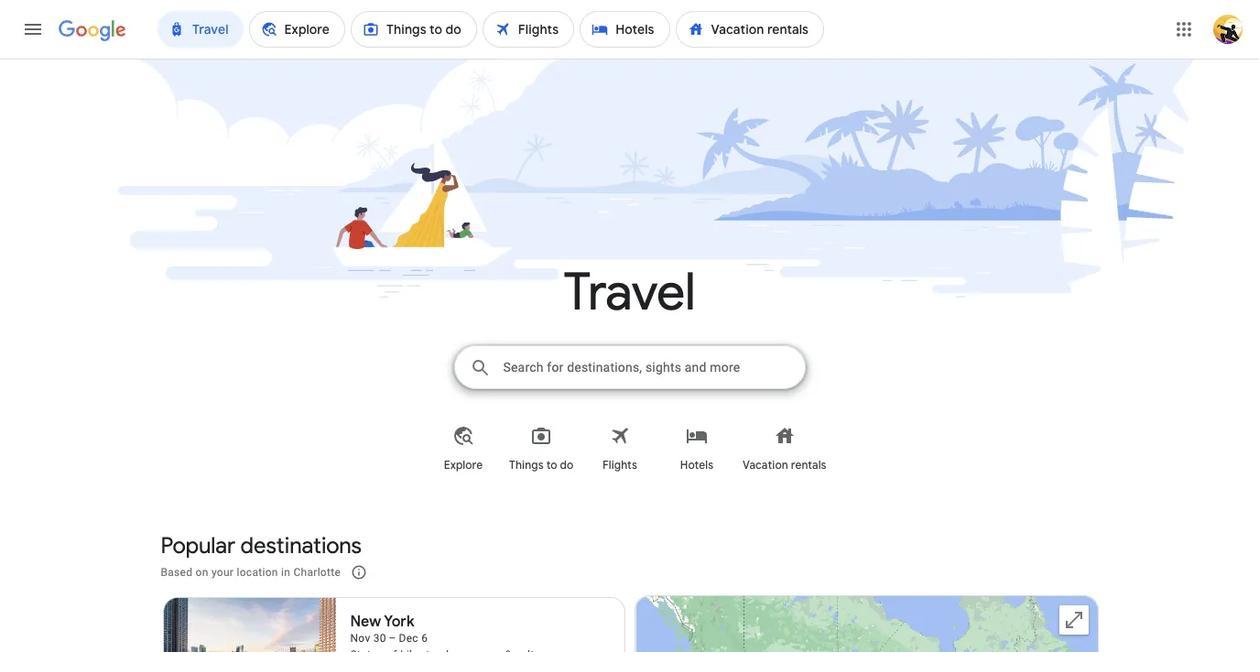 Task type: describe. For each thing, give the bounding box(es) containing it.
based on your location in charlotte
[[161, 566, 341, 579]]

flights button
[[582, 410, 659, 487]]

vacation rentals link
[[736, 410, 834, 487]]

things
[[510, 458, 544, 473]]

your
[[212, 566, 234, 579]]

charlotte
[[294, 566, 341, 579]]

travel
[[564, 260, 696, 325]]

explore
[[444, 458, 483, 473]]

do
[[561, 458, 574, 473]]

based
[[161, 566, 193, 579]]

nov
[[350, 632, 371, 644]]

vacation
[[743, 458, 789, 473]]

explore button
[[425, 410, 502, 487]]

new
[[350, 612, 381, 631]]

things to do link
[[502, 410, 582, 487]]

vacation rentals
[[743, 458, 827, 473]]

popular destinations
[[161, 532, 362, 560]]

york
[[384, 612, 415, 631]]

location
[[237, 566, 278, 579]]

more information on trips from charlotte. image
[[337, 550, 381, 594]]

travel main content
[[0, 59, 1260, 652]]

new york nov 30 – dec 6
[[350, 612, 428, 644]]



Task type: locate. For each thing, give the bounding box(es) containing it.
to
[[547, 458, 558, 473]]

30 – dec
[[374, 632, 419, 644]]

flights
[[603, 458, 638, 473]]

main menu image
[[22, 18, 44, 40]]

hotels button
[[659, 410, 736, 487]]

hotels link
[[659, 410, 736, 487]]

Search for destinations, sights and more text field
[[502, 345, 806, 387], [502, 346, 805, 388]]

rentals
[[791, 458, 827, 473]]

things to do button
[[502, 410, 582, 487]]

explore link
[[425, 410, 502, 487]]

popular
[[161, 532, 235, 560]]

6
[[422, 632, 428, 644]]

hotels
[[680, 458, 714, 473]]

in
[[281, 566, 291, 579]]

flights link
[[582, 410, 659, 487]]

destinations
[[241, 532, 362, 560]]

things to do
[[510, 458, 574, 473]]

vacation rentals button
[[736, 410, 834, 487]]

travel heading
[[58, 260, 1201, 325]]

on
[[196, 566, 209, 579]]



Task type: vqa. For each thing, say whether or not it's contained in the screenshot.
THE NEW YORK NOV 30 – DEC 6
yes



